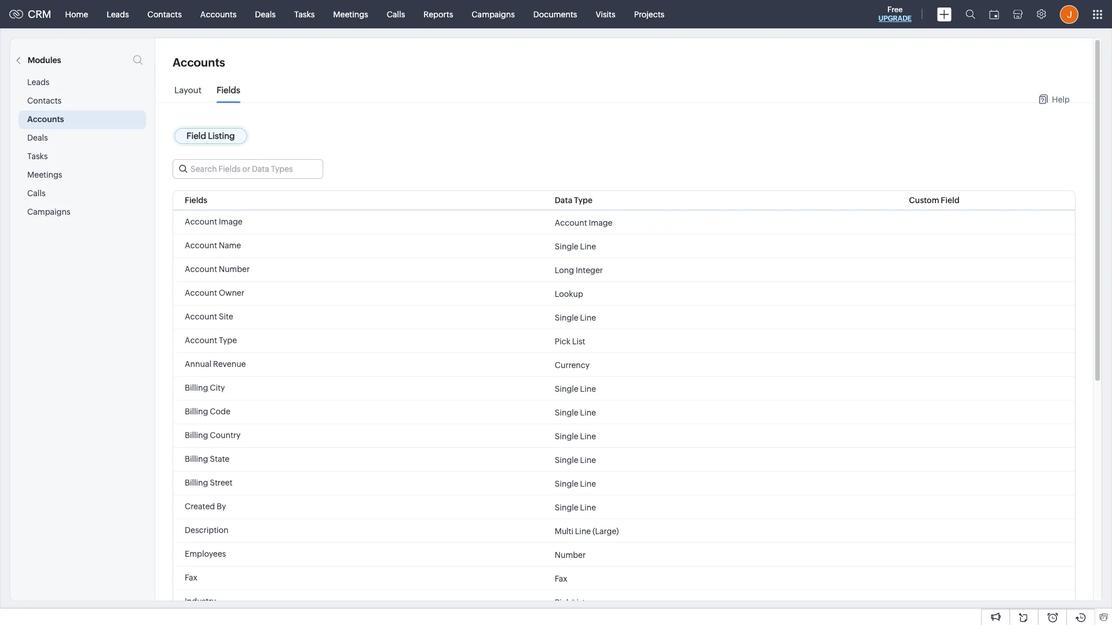 Task type: locate. For each thing, give the bounding box(es) containing it.
line for site
[[580, 313, 596, 322]]

7 single from the top
[[555, 479, 579, 489]]

image up name
[[219, 217, 243, 226]]

account image up account name
[[185, 217, 243, 226]]

1 vertical spatial pick list
[[555, 598, 585, 607]]

annual revenue
[[185, 360, 246, 369]]

leads
[[107, 10, 129, 19], [27, 78, 50, 87]]

2 pick from the top
[[555, 598, 571, 607]]

fax
[[185, 573, 197, 583], [555, 574, 567, 584]]

1 horizontal spatial number
[[555, 551, 586, 560]]

contacts right the leads link
[[147, 10, 182, 19]]

account up account name
[[185, 217, 217, 226]]

projects link
[[625, 0, 674, 28]]

1 vertical spatial accounts
[[173, 56, 225, 69]]

contacts
[[147, 10, 182, 19], [27, 96, 62, 105]]

crm
[[28, 8, 51, 20]]

type right "data"
[[574, 196, 593, 205]]

4 billing from the top
[[185, 455, 208, 464]]

line for country
[[580, 432, 596, 441]]

fax down multi
[[555, 574, 567, 584]]

deals
[[255, 10, 276, 19], [27, 133, 48, 142]]

accounts
[[200, 10, 237, 19], [173, 56, 225, 69], [27, 115, 64, 124]]

1 horizontal spatial contacts
[[147, 10, 182, 19]]

0 vertical spatial fields
[[217, 85, 240, 95]]

tasks
[[294, 10, 315, 19], [27, 152, 48, 161]]

fields link
[[217, 85, 240, 104]]

billing state
[[185, 455, 230, 464]]

2 single line from the top
[[555, 313, 596, 322]]

2 single from the top
[[555, 313, 579, 322]]

type
[[574, 196, 593, 205], [219, 336, 237, 345]]

documents
[[533, 10, 577, 19]]

multi line (large)
[[555, 527, 619, 536]]

3 single line from the top
[[555, 384, 596, 394]]

1 vertical spatial deals
[[27, 133, 48, 142]]

line for street
[[580, 479, 596, 489]]

0 vertical spatial meetings
[[333, 10, 368, 19]]

pick list for industry
[[555, 598, 585, 607]]

4 single line from the top
[[555, 408, 596, 417]]

single
[[555, 242, 579, 251], [555, 313, 579, 322], [555, 384, 579, 394], [555, 408, 579, 417], [555, 432, 579, 441], [555, 456, 579, 465], [555, 479, 579, 489], [555, 503, 579, 512]]

meetings
[[333, 10, 368, 19], [27, 170, 62, 180]]

contacts link
[[138, 0, 191, 28]]

single for street
[[555, 479, 579, 489]]

line for state
[[580, 456, 596, 465]]

documents link
[[524, 0, 586, 28]]

8 single line from the top
[[555, 503, 596, 512]]

6 single from the top
[[555, 456, 579, 465]]

0 vertical spatial leads
[[107, 10, 129, 19]]

long integer
[[555, 266, 603, 275]]

billing up billing state
[[185, 431, 208, 440]]

list
[[572, 337, 585, 346], [572, 598, 585, 607]]

1 vertical spatial campaigns
[[27, 207, 70, 217]]

account number
[[185, 265, 250, 274]]

2 billing from the top
[[185, 407, 208, 416]]

1 pick list from the top
[[555, 337, 585, 346]]

billing left code
[[185, 407, 208, 416]]

1 vertical spatial calls
[[27, 189, 45, 198]]

1 single from the top
[[555, 242, 579, 251]]

number
[[219, 265, 250, 274], [555, 551, 586, 560]]

number up owner
[[219, 265, 250, 274]]

1 pick from the top
[[555, 337, 571, 346]]

billing left 'city'
[[185, 383, 208, 393]]

1 vertical spatial meetings
[[27, 170, 62, 180]]

image
[[219, 217, 243, 226], [589, 218, 613, 227]]

single for state
[[555, 456, 579, 465]]

list for account type
[[572, 337, 585, 346]]

fields up account name
[[185, 196, 207, 205]]

single line
[[555, 242, 596, 251], [555, 313, 596, 322], [555, 384, 596, 394], [555, 408, 596, 417], [555, 432, 596, 441], [555, 456, 596, 465], [555, 479, 596, 489], [555, 503, 596, 512]]

single for country
[[555, 432, 579, 441]]

1 horizontal spatial campaigns
[[472, 10, 515, 19]]

0 vertical spatial list
[[572, 337, 585, 346]]

billing country
[[185, 431, 241, 440]]

number down multi
[[555, 551, 586, 560]]

pick list for account type
[[555, 337, 585, 346]]

1 single line from the top
[[555, 242, 596, 251]]

0 vertical spatial number
[[219, 265, 250, 274]]

2 pick list from the top
[[555, 598, 585, 607]]

fax up industry on the bottom left of the page
[[185, 573, 197, 583]]

calls
[[387, 10, 405, 19], [27, 189, 45, 198]]

deals link
[[246, 0, 285, 28]]

0 vertical spatial pick list
[[555, 337, 585, 346]]

1 vertical spatial contacts
[[27, 96, 62, 105]]

single for by
[[555, 503, 579, 512]]

1 vertical spatial type
[[219, 336, 237, 345]]

lookup
[[555, 289, 583, 299]]

contacts down modules at the left of the page
[[27, 96, 62, 105]]

1 horizontal spatial type
[[574, 196, 593, 205]]

leads right home
[[107, 10, 129, 19]]

account owner
[[185, 288, 244, 298]]

1 horizontal spatial leads
[[107, 10, 129, 19]]

billing up created
[[185, 478, 208, 488]]

3 billing from the top
[[185, 431, 208, 440]]

1 vertical spatial tasks
[[27, 152, 48, 161]]

multi
[[555, 527, 573, 536]]

currency
[[555, 361, 590, 370]]

pick list
[[555, 337, 585, 346], [555, 598, 585, 607]]

line
[[580, 242, 596, 251], [580, 313, 596, 322], [580, 384, 596, 394], [580, 408, 596, 417], [580, 432, 596, 441], [580, 456, 596, 465], [580, 479, 596, 489], [580, 503, 596, 512], [575, 527, 591, 536]]

0 horizontal spatial tasks
[[27, 152, 48, 161]]

0 vertical spatial deals
[[255, 10, 276, 19]]

single for code
[[555, 408, 579, 417]]

0 horizontal spatial fields
[[185, 196, 207, 205]]

fields
[[217, 85, 240, 95], [185, 196, 207, 205]]

line for city
[[580, 384, 596, 394]]

1 billing from the top
[[185, 383, 208, 393]]

0 vertical spatial calls
[[387, 10, 405, 19]]

1 vertical spatial list
[[572, 598, 585, 607]]

1 horizontal spatial tasks
[[294, 10, 315, 19]]

account image down data type
[[555, 218, 613, 227]]

reports link
[[414, 0, 462, 28]]

search image
[[966, 9, 975, 19]]

0 vertical spatial type
[[574, 196, 593, 205]]

integer
[[576, 266, 603, 275]]

0 horizontal spatial type
[[219, 336, 237, 345]]

type up revenue
[[219, 336, 237, 345]]

single line for billing street
[[555, 479, 596, 489]]

5 single line from the top
[[555, 432, 596, 441]]

calendar image
[[989, 10, 999, 19]]

street
[[210, 478, 232, 488]]

custom field
[[909, 196, 960, 205]]

campaigns
[[472, 10, 515, 19], [27, 207, 70, 217]]

modules
[[28, 56, 61, 65]]

account image
[[185, 217, 243, 226], [555, 218, 613, 227]]

1 list from the top
[[572, 337, 585, 346]]

type for account type
[[219, 336, 237, 345]]

1 vertical spatial pick
[[555, 598, 571, 607]]

help
[[1052, 95, 1070, 104]]

billing left state
[[185, 455, 208, 464]]

billing for billing code
[[185, 407, 208, 416]]

2 list from the top
[[572, 598, 585, 607]]

1 vertical spatial leads
[[27, 78, 50, 87]]

account up account number
[[185, 241, 217, 250]]

4 single from the top
[[555, 408, 579, 417]]

0 vertical spatial pick
[[555, 337, 571, 346]]

profile image
[[1060, 5, 1079, 23]]

account down data type
[[555, 218, 587, 227]]

0 horizontal spatial number
[[219, 265, 250, 274]]

single line for created by
[[555, 503, 596, 512]]

annual
[[185, 360, 211, 369]]

8 single from the top
[[555, 503, 579, 512]]

1 vertical spatial fields
[[185, 196, 207, 205]]

visits
[[596, 10, 616, 19]]

free upgrade
[[879, 5, 912, 23]]

0 vertical spatial contacts
[[147, 10, 182, 19]]

created by
[[185, 502, 226, 511]]

billing
[[185, 383, 208, 393], [185, 407, 208, 416], [185, 431, 208, 440], [185, 455, 208, 464], [185, 478, 208, 488]]

leads down modules at the left of the page
[[27, 78, 50, 87]]

2 vertical spatial accounts
[[27, 115, 64, 124]]

3 single from the top
[[555, 384, 579, 394]]

0 horizontal spatial campaigns
[[27, 207, 70, 217]]

7 single line from the top
[[555, 479, 596, 489]]

billing street
[[185, 478, 232, 488]]

city
[[210, 383, 225, 393]]

fields right layout
[[217, 85, 240, 95]]

code
[[210, 407, 230, 416]]

6 single line from the top
[[555, 456, 596, 465]]

employees
[[185, 550, 226, 559]]

crm link
[[9, 8, 51, 20]]

visits link
[[586, 0, 625, 28]]

image down data type
[[589, 218, 613, 227]]

line for code
[[580, 408, 596, 417]]

1 horizontal spatial fields
[[217, 85, 240, 95]]

5 billing from the top
[[185, 478, 208, 488]]

5 single from the top
[[555, 432, 579, 441]]

1 horizontal spatial deals
[[255, 10, 276, 19]]

1 horizontal spatial meetings
[[333, 10, 368, 19]]

account
[[185, 217, 217, 226], [555, 218, 587, 227], [185, 241, 217, 250], [185, 265, 217, 274], [185, 288, 217, 298], [185, 312, 217, 321], [185, 336, 217, 345]]

pick
[[555, 337, 571, 346], [555, 598, 571, 607]]



Task type: describe. For each thing, give the bounding box(es) containing it.
billing city
[[185, 383, 225, 393]]

data type
[[555, 196, 593, 205]]

upgrade
[[879, 14, 912, 23]]

account name
[[185, 241, 241, 250]]

0 horizontal spatial leads
[[27, 78, 50, 87]]

create menu image
[[937, 7, 952, 21]]

billing code
[[185, 407, 230, 416]]

0 horizontal spatial deals
[[27, 133, 48, 142]]

site
[[219, 312, 233, 321]]

deals inside "link"
[[255, 10, 276, 19]]

account site
[[185, 312, 233, 321]]

meetings link
[[324, 0, 378, 28]]

layout link
[[174, 85, 202, 104]]

single line for account site
[[555, 313, 596, 322]]

tasks link
[[285, 0, 324, 28]]

single line for billing code
[[555, 408, 596, 417]]

description
[[185, 526, 229, 535]]

0 vertical spatial campaigns
[[472, 10, 515, 19]]

home link
[[56, 0, 97, 28]]

accounts link
[[191, 0, 246, 28]]

single line for account name
[[555, 242, 596, 251]]

list for industry
[[572, 598, 585, 607]]

long
[[555, 266, 574, 275]]

free
[[888, 5, 903, 14]]

single line for billing country
[[555, 432, 596, 441]]

billing for billing street
[[185, 478, 208, 488]]

1 horizontal spatial fax
[[555, 574, 567, 584]]

create menu element
[[930, 0, 959, 28]]

industry
[[185, 597, 216, 606]]

single for name
[[555, 242, 579, 251]]

0 horizontal spatial meetings
[[27, 170, 62, 180]]

line for by
[[580, 503, 596, 512]]

0 horizontal spatial contacts
[[27, 96, 62, 105]]

0 horizontal spatial calls
[[27, 189, 45, 198]]

country
[[210, 431, 241, 440]]

custom
[[909, 196, 939, 205]]

data
[[555, 196, 573, 205]]

by
[[217, 502, 226, 511]]

state
[[210, 455, 230, 464]]

1 horizontal spatial calls
[[387, 10, 405, 19]]

1 horizontal spatial image
[[589, 218, 613, 227]]

campaigns link
[[462, 0, 524, 28]]

projects
[[634, 10, 665, 19]]

pick for account type
[[555, 337, 571, 346]]

calls link
[[378, 0, 414, 28]]

single line for billing state
[[555, 456, 596, 465]]

revenue
[[213, 360, 246, 369]]

layout
[[174, 85, 202, 95]]

created
[[185, 502, 215, 511]]

1 vertical spatial number
[[555, 551, 586, 560]]

search element
[[959, 0, 982, 28]]

single for city
[[555, 384, 579, 394]]

leads link
[[97, 0, 138, 28]]

line for name
[[580, 242, 596, 251]]

home
[[65, 10, 88, 19]]

name
[[219, 241, 241, 250]]

account up 'annual'
[[185, 336, 217, 345]]

0 vertical spatial accounts
[[200, 10, 237, 19]]

1 horizontal spatial account image
[[555, 218, 613, 227]]

0 horizontal spatial image
[[219, 217, 243, 226]]

0 horizontal spatial fax
[[185, 573, 197, 583]]

reports
[[424, 10, 453, 19]]

0 vertical spatial tasks
[[294, 10, 315, 19]]

account up account site
[[185, 288, 217, 298]]

owner
[[219, 288, 244, 298]]

type for data type
[[574, 196, 593, 205]]

profile element
[[1053, 0, 1086, 28]]

account left site
[[185, 312, 217, 321]]

field
[[941, 196, 960, 205]]

pick for industry
[[555, 598, 571, 607]]

billing for billing country
[[185, 431, 208, 440]]

account type
[[185, 336, 237, 345]]

account down account name
[[185, 265, 217, 274]]

(large)
[[593, 527, 619, 536]]

Search Fields or Data Types text field
[[173, 160, 323, 178]]

0 horizontal spatial account image
[[185, 217, 243, 226]]

billing for billing state
[[185, 455, 208, 464]]

single for site
[[555, 313, 579, 322]]

billing for billing city
[[185, 383, 208, 393]]

single line for billing city
[[555, 384, 596, 394]]



Task type: vqa. For each thing, say whether or not it's contained in the screenshot.
2nd Single from the bottom
yes



